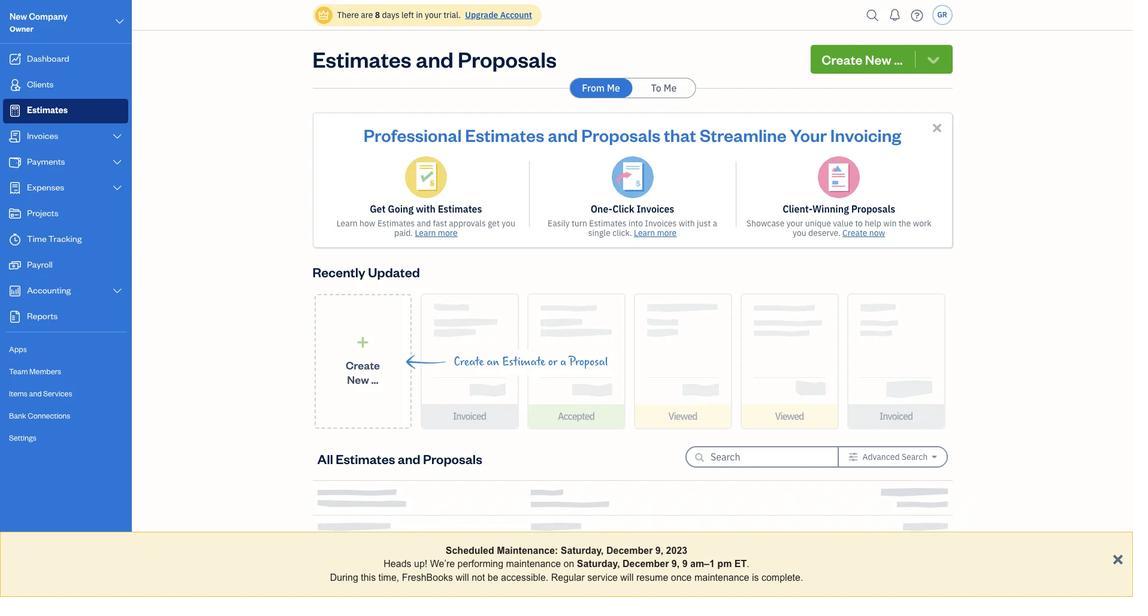 Task type: locate. For each thing, give the bounding box(es) containing it.
2 vertical spatial invoices
[[645, 218, 677, 229]]

estimates inside 'learn how estimates and fast approvals get you paid.'
[[377, 218, 415, 229]]

×
[[1112, 547, 1124, 569]]

advanced search button
[[839, 448, 946, 467]]

chevron large down image
[[112, 132, 123, 141], [112, 158, 123, 167], [112, 183, 123, 193], [112, 286, 123, 296]]

value
[[833, 218, 853, 229]]

your right in
[[425, 10, 442, 20]]

upgrade
[[465, 10, 498, 20]]

1 vertical spatial your
[[787, 218, 803, 229]]

2 horizontal spatial new
[[865, 51, 891, 68]]

1 horizontal spatial learn more
[[634, 228, 677, 238]]

more
[[438, 228, 458, 238], [657, 228, 677, 238]]

settings link
[[3, 428, 128, 449]]

fast
[[433, 218, 447, 229]]

time tracking
[[27, 233, 82, 244]]

invoices up payments
[[27, 130, 58, 141]]

1 horizontal spatial with
[[679, 218, 695, 229]]

9, left 9
[[672, 559, 680, 569]]

updated
[[368, 264, 420, 280]]

0 vertical spatial maintenance
[[506, 559, 561, 569]]

1 vertical spatial with
[[679, 218, 695, 229]]

service
[[587, 573, 618, 583]]

invoices up into
[[637, 203, 674, 215]]

me inside from me link
[[607, 82, 620, 94]]

1 horizontal spatial invoiced
[[879, 410, 913, 422]]

to
[[651, 82, 661, 94]]

me right to at top right
[[664, 82, 677, 94]]

9, left 2023
[[655, 546, 663, 556]]

0 horizontal spatial with
[[416, 203, 436, 215]]

from
[[582, 82, 605, 94]]

2 will from the left
[[620, 573, 634, 583]]

0 vertical spatial saturday,
[[561, 546, 604, 556]]

1 viewed from the left
[[668, 410, 697, 422]]

you inside showcase your unique value to help win the work you deserve.
[[793, 228, 806, 238]]

1 horizontal spatial you
[[793, 228, 806, 238]]

professional estimates and proposals that streamline your invoicing
[[364, 123, 901, 146]]

just
[[697, 218, 711, 229]]

a right or
[[560, 355, 566, 369]]

create new … button for create an estimate or a proposal
[[314, 294, 411, 429]]

all estimates and proposals
[[317, 450, 482, 467]]

0 vertical spatial 9,
[[655, 546, 663, 556]]

chevron large down image down estimates link
[[112, 132, 123, 141]]

your down "client-"
[[787, 218, 803, 229]]

that
[[664, 123, 696, 146]]

easily
[[548, 218, 570, 229]]

chevron large down image inside accounting link
[[112, 286, 123, 296]]

learn
[[337, 218, 358, 229], [415, 228, 436, 238], [634, 228, 655, 238]]

3 chevron large down image from the top
[[112, 183, 123, 193]]

with up 'learn how estimates and fast approvals get you paid.'
[[416, 203, 436, 215]]

single
[[588, 228, 611, 238]]

advanced search
[[863, 452, 928, 463]]

1 learn more from the left
[[415, 228, 458, 238]]

showcase
[[747, 218, 785, 229]]

estimates
[[312, 45, 411, 73], [27, 104, 68, 116], [465, 123, 544, 146], [438, 203, 482, 215], [377, 218, 415, 229], [589, 218, 627, 229], [336, 450, 395, 467]]

learn more for invoices
[[634, 228, 677, 238]]

2 me from the left
[[664, 82, 677, 94]]

1 horizontal spatial create new …
[[822, 51, 903, 68]]

0 horizontal spatial viewed
[[668, 410, 697, 422]]

1 vertical spatial invoices
[[637, 203, 674, 215]]

0 horizontal spatial a
[[560, 355, 566, 369]]

apps link
[[3, 339, 128, 360]]

1 horizontal spatial …
[[894, 51, 903, 68]]

chevron large down image
[[114, 14, 125, 29]]

regular
[[551, 573, 585, 583]]

learn right click.
[[634, 228, 655, 238]]

1 vertical spatial …
[[371, 372, 378, 386]]

2 chevron large down image from the top
[[112, 158, 123, 167]]

client-
[[783, 203, 812, 215]]

1 vertical spatial a
[[560, 355, 566, 369]]

0 horizontal spatial learn
[[337, 218, 358, 229]]

invoices inside main element
[[27, 130, 58, 141]]

team members link
[[3, 361, 128, 382]]

create
[[822, 51, 863, 68], [842, 228, 867, 238], [454, 355, 484, 369], [346, 358, 380, 372]]

search image
[[863, 6, 882, 24]]

with
[[416, 203, 436, 215], [679, 218, 695, 229]]

0 horizontal spatial learn more
[[415, 228, 458, 238]]

1 me from the left
[[607, 82, 620, 94]]

proposal
[[569, 355, 608, 369]]

invoices inside easily turn estimates into invoices with just a single click.
[[645, 218, 677, 229]]

will right service
[[620, 573, 634, 583]]

0 horizontal spatial maintenance
[[506, 559, 561, 569]]

now
[[869, 228, 885, 238]]

…
[[894, 51, 903, 68], [371, 372, 378, 386]]

4 chevron large down image from the top
[[112, 286, 123, 296]]

you
[[502, 218, 515, 229], [793, 228, 806, 238]]

up!
[[414, 559, 427, 569]]

dashboard link
[[3, 47, 128, 72]]

0 vertical spatial a
[[713, 218, 717, 229]]

0 horizontal spatial your
[[425, 10, 442, 20]]

during
[[330, 573, 358, 583]]

services
[[43, 389, 72, 398]]

0 horizontal spatial you
[[502, 218, 515, 229]]

chevron large down image for payments
[[112, 158, 123, 167]]

payments link
[[3, 150, 128, 175]]

resume
[[636, 573, 668, 583]]

1 horizontal spatial your
[[787, 218, 803, 229]]

create new … button for estimates and proposals
[[811, 45, 952, 74]]

timer image
[[8, 234, 22, 246]]

go to help image
[[908, 6, 927, 24]]

1 vertical spatial saturday,
[[577, 559, 620, 569]]

0 vertical spatial new
[[10, 11, 27, 22]]

0 vertical spatial with
[[416, 203, 436, 215]]

invoiced
[[453, 410, 486, 422], [879, 410, 913, 422]]

a right just
[[713, 218, 717, 229]]

.
[[747, 559, 749, 569]]

projects
[[27, 207, 59, 219]]

me right the from
[[607, 82, 620, 94]]

1 more from the left
[[438, 228, 458, 238]]

saturday, up service
[[577, 559, 620, 569]]

pm
[[717, 559, 732, 569]]

1 horizontal spatial create new … button
[[811, 45, 952, 74]]

more down get going with estimates
[[438, 228, 458, 238]]

1 horizontal spatial maintenance
[[694, 573, 749, 583]]

1 horizontal spatial viewed
[[775, 410, 804, 422]]

0 horizontal spatial 9,
[[655, 546, 663, 556]]

your
[[425, 10, 442, 20], [787, 218, 803, 229]]

chevron large down image for invoices
[[112, 132, 123, 141]]

all
[[317, 450, 333, 467]]

chevron large down image down payments link
[[112, 183, 123, 193]]

0 horizontal spatial create new … button
[[314, 294, 411, 429]]

heads
[[384, 559, 411, 569]]

new down plus icon
[[347, 372, 369, 386]]

maintenance down the pm
[[694, 573, 749, 583]]

your inside showcase your unique value to help win the work you deserve.
[[787, 218, 803, 229]]

from me
[[582, 82, 620, 94]]

0 horizontal spatial more
[[438, 228, 458, 238]]

company
[[29, 11, 68, 22]]

0 horizontal spatial create new …
[[346, 358, 380, 386]]

you right get
[[502, 218, 515, 229]]

main element
[[0, 0, 162, 597]]

with left just
[[679, 218, 695, 229]]

chevron large down image down payroll link
[[112, 286, 123, 296]]

invoices right into
[[645, 218, 677, 229]]

create new … down plus icon
[[346, 358, 380, 386]]

chevrondown image
[[925, 51, 942, 68]]

open in new window image
[[1074, 532, 1083, 546]]

me inside 'to me' link
[[664, 82, 677, 94]]

0 horizontal spatial new
[[10, 11, 27, 22]]

performing
[[458, 559, 503, 569]]

2 learn more from the left
[[634, 228, 677, 238]]

saturday, up the on
[[561, 546, 604, 556]]

invoices
[[27, 130, 58, 141], [637, 203, 674, 215], [645, 218, 677, 229]]

expand timer details image
[[940, 532, 951, 546]]

project image
[[8, 208, 22, 220]]

0 vertical spatial create new …
[[822, 51, 903, 68]]

to
[[855, 218, 863, 229]]

invoice image
[[8, 131, 22, 143]]

chevron large down image down 'invoices' link
[[112, 158, 123, 167]]

crown image
[[317, 9, 330, 21]]

work
[[913, 218, 932, 229]]

into
[[629, 218, 643, 229]]

learn more right click.
[[634, 228, 677, 238]]

a inside easily turn estimates into invoices with just a single click.
[[713, 218, 717, 229]]

0 vertical spatial create new … button
[[811, 45, 952, 74]]

an
[[487, 355, 499, 369]]

1 horizontal spatial learn
[[415, 228, 436, 238]]

recently
[[312, 264, 365, 280]]

2 more from the left
[[657, 228, 677, 238]]

1 vertical spatial 9,
[[672, 559, 680, 569]]

learn right paid.
[[415, 228, 436, 238]]

0 horizontal spatial me
[[607, 82, 620, 94]]

learn more down get going with estimates
[[415, 228, 458, 238]]

0 horizontal spatial …
[[371, 372, 378, 386]]

create new … down search image
[[822, 51, 903, 68]]

more for with
[[438, 228, 458, 238]]

chevron large down image inside expenses 'link'
[[112, 183, 123, 193]]

1 horizontal spatial will
[[620, 573, 634, 583]]

upgrade account link
[[463, 10, 532, 20]]

1 invoiced from the left
[[453, 410, 486, 422]]

0 horizontal spatial will
[[456, 573, 469, 583]]

9,
[[655, 546, 663, 556], [672, 559, 680, 569]]

a
[[713, 218, 717, 229], [560, 355, 566, 369]]

0 vertical spatial …
[[894, 51, 903, 68]]

report image
[[8, 311, 22, 323]]

invoicing
[[830, 123, 901, 146]]

advanced
[[863, 452, 900, 463]]

0 horizontal spatial invoiced
[[453, 410, 486, 422]]

1 horizontal spatial more
[[657, 228, 677, 238]]

and
[[416, 45, 454, 73], [548, 123, 578, 146], [417, 218, 431, 229], [29, 389, 42, 398], [398, 450, 420, 467]]

will left not
[[456, 573, 469, 583]]

1 horizontal spatial new
[[347, 372, 369, 386]]

new down search image
[[865, 51, 891, 68]]

1 vertical spatial create new … button
[[314, 294, 411, 429]]

maintenance down maintenance:
[[506, 559, 561, 569]]

time tracking link
[[3, 228, 128, 252]]

more right into
[[657, 228, 677, 238]]

1 chevron large down image from the top
[[112, 132, 123, 141]]

bank connections link
[[3, 406, 128, 427]]

estimates and proposals
[[312, 45, 557, 73]]

accessible.
[[501, 573, 548, 583]]

new up owner
[[10, 11, 27, 22]]

0 vertical spatial december
[[606, 546, 653, 556]]

1 horizontal spatial a
[[713, 218, 717, 229]]

0 vertical spatial invoices
[[27, 130, 58, 141]]

learn left how
[[337, 218, 358, 229]]

with inside easily turn estimates into invoices with just a single click.
[[679, 218, 695, 229]]

you down "client-"
[[793, 228, 806, 238]]

paid.
[[394, 228, 413, 238]]

freshbooks
[[402, 573, 453, 583]]

learn for one-click invoices
[[634, 228, 655, 238]]

2 horizontal spatial learn
[[634, 228, 655, 238]]

1 horizontal spatial me
[[664, 82, 677, 94]]

1 horizontal spatial 9,
[[672, 559, 680, 569]]



Task type: describe. For each thing, give the bounding box(es) containing it.
create an estimate or a proposal
[[454, 355, 608, 369]]

payroll
[[27, 259, 53, 270]]

clients
[[27, 78, 54, 90]]

get going with estimates
[[370, 203, 482, 215]]

expenses link
[[3, 176, 128, 201]]

et
[[735, 559, 747, 569]]

account
[[500, 10, 532, 20]]

in
[[416, 10, 423, 20]]

reports
[[27, 310, 58, 322]]

trial.
[[444, 10, 461, 20]]

apps
[[9, 345, 27, 354]]

2 invoiced from the left
[[879, 410, 913, 422]]

scheduled maintenance: saturday, december 9, 2023 heads up! we're performing maintenance on saturday, december 9, 9 am–1 pm et . during this time, freshbooks will not be accessible. regular service will resume once maintenance is complete.
[[330, 546, 803, 583]]

projects link
[[3, 202, 128, 227]]

1 vertical spatial new
[[865, 51, 891, 68]]

unique
[[805, 218, 831, 229]]

owner
[[10, 24, 33, 34]]

accounting link
[[3, 279, 128, 304]]

time
[[27, 233, 47, 244]]

0 vertical spatial your
[[425, 10, 442, 20]]

new inside new company owner
[[10, 11, 27, 22]]

chevron large down image for expenses
[[112, 183, 123, 193]]

estimate
[[502, 355, 545, 369]]

estimates inside main element
[[27, 104, 68, 116]]

9
[[682, 559, 688, 569]]

settings image
[[849, 452, 858, 462]]

going
[[388, 203, 414, 215]]

1 will from the left
[[456, 573, 469, 583]]

notifications image
[[885, 3, 905, 27]]

create now
[[842, 228, 885, 238]]

team members
[[9, 367, 61, 376]]

to me
[[651, 82, 677, 94]]

2 vertical spatial new
[[347, 372, 369, 386]]

items and services link
[[3, 383, 128, 404]]

estimate image
[[8, 105, 22, 117]]

we're
[[430, 559, 455, 569]]

winning
[[812, 203, 849, 215]]

help
[[865, 218, 881, 229]]

gr
[[937, 10, 947, 19]]

learn how estimates and fast approvals get you paid.
[[337, 218, 515, 238]]

chart image
[[8, 285, 22, 297]]

recently updated
[[312, 264, 420, 280]]

get
[[370, 203, 386, 215]]

streamline
[[700, 123, 787, 146]]

close image
[[930, 121, 944, 135]]

money image
[[8, 259, 22, 271]]

your
[[790, 123, 827, 146]]

maintenance:
[[497, 546, 558, 556]]

me for to me
[[664, 82, 677, 94]]

dashboard
[[27, 53, 69, 64]]

payroll link
[[3, 253, 128, 278]]

this
[[361, 573, 376, 583]]

one-click invoices
[[591, 203, 674, 215]]

deserve.
[[808, 228, 841, 238]]

items and services
[[9, 389, 72, 398]]

estimates link
[[3, 99, 128, 123]]

be
[[488, 573, 498, 583]]

accepted
[[558, 410, 594, 422]]

invoices link
[[3, 125, 128, 149]]

and inside 'learn how estimates and fast approvals get you paid.'
[[417, 218, 431, 229]]

search
[[902, 452, 928, 463]]

is
[[752, 573, 759, 583]]

click
[[613, 203, 634, 215]]

client-winning proposals image
[[818, 156, 860, 198]]

× button
[[1112, 547, 1124, 569]]

1 vertical spatial december
[[623, 559, 669, 569]]

the
[[899, 218, 911, 229]]

estimates inside easily turn estimates into invoices with just a single click.
[[589, 218, 627, 229]]

or
[[548, 355, 558, 369]]

get going with estimates image
[[405, 156, 447, 198]]

approvals
[[449, 218, 486, 229]]

there are 8 days left in your trial. upgrade account
[[337, 10, 532, 20]]

professional
[[364, 123, 462, 146]]

payment image
[[8, 156, 22, 168]]

click.
[[612, 228, 632, 238]]

get
[[488, 218, 500, 229]]

2023
[[666, 546, 687, 556]]

learn more for with
[[415, 228, 458, 238]]

and inside main element
[[29, 389, 42, 398]]

2 viewed from the left
[[775, 410, 804, 422]]

learn inside 'learn how estimates and fast approvals get you paid.'
[[337, 218, 358, 229]]

on
[[564, 559, 574, 569]]

1 vertical spatial create new …
[[346, 358, 380, 386]]

payments
[[27, 156, 65, 167]]

how
[[360, 218, 375, 229]]

learn for get going with estimates
[[415, 228, 436, 238]]

there
[[337, 10, 359, 20]]

team
[[9, 367, 28, 376]]

connections
[[28, 411, 70, 421]]

client image
[[8, 79, 22, 91]]

are
[[361, 10, 373, 20]]

expense image
[[8, 182, 22, 194]]

plus image
[[356, 336, 370, 348]]

one-click invoices image
[[612, 156, 653, 198]]

win
[[883, 218, 897, 229]]

bank connections
[[9, 411, 70, 421]]

caretdown image
[[932, 452, 937, 462]]

more for invoices
[[657, 228, 677, 238]]

8
[[375, 10, 380, 20]]

you inside 'learn how estimates and fast approvals get you paid.'
[[502, 218, 515, 229]]

1 vertical spatial maintenance
[[694, 573, 749, 583]]

me for from me
[[607, 82, 620, 94]]

gr button
[[932, 5, 952, 25]]

members
[[29, 367, 61, 376]]

× dialog
[[0, 532, 1133, 597]]

Search text field
[[711, 448, 818, 467]]

chevron large down image for accounting
[[112, 286, 123, 296]]

dashboard image
[[8, 53, 22, 65]]



Task type: vqa. For each thing, say whether or not it's contained in the screenshot.
Assign to Client/Project's chevronRight icon
no



